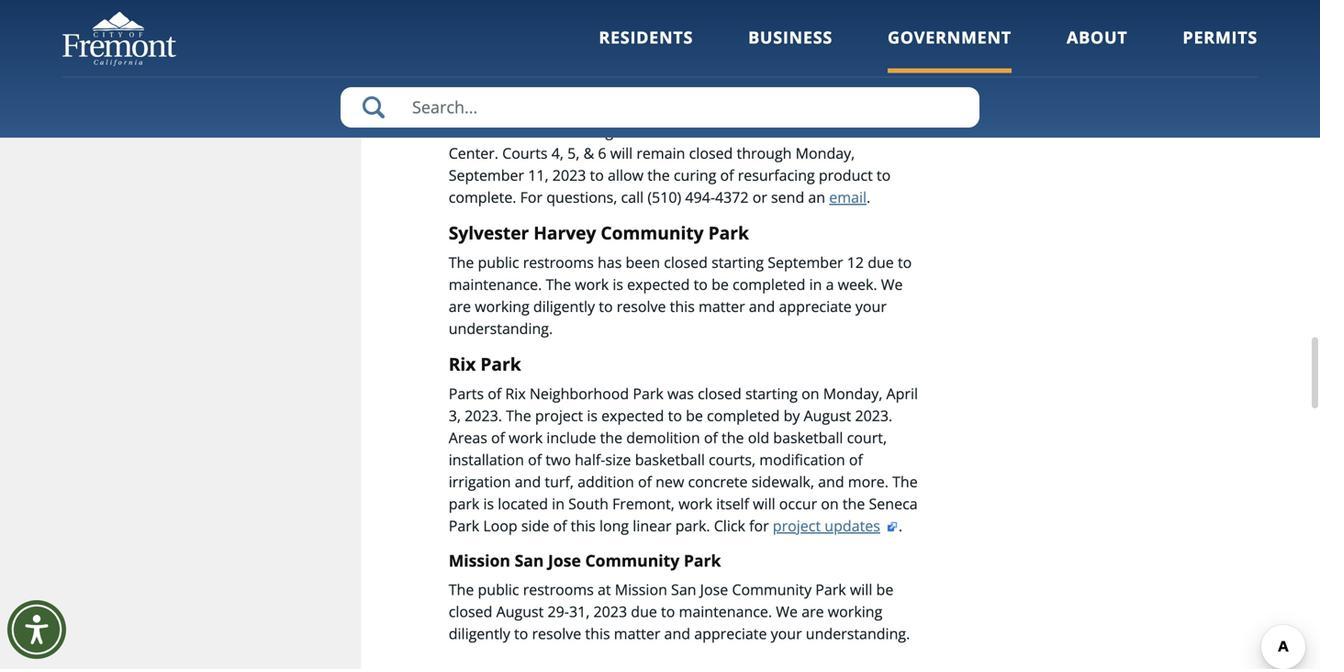 Task type: describe. For each thing, give the bounding box(es) containing it.
more.
[[848, 472, 889, 492]]

and inside sylvester harvey community park the public restrooms has been closed starting september 12 due to maintenance. the work is expected to be completed in a week. we are working diligently to resolve this matter and appreciate your understanding.
[[749, 297, 775, 317]]

the up through
[[752, 121, 774, 141]]

1 horizontal spatial basketball
[[774, 428, 844, 448]]

august inside parts of rix neighborhood park was closed starting on monday, april 3, 2023. the project is expected to be completed by august 2023. areas of work include the demolition of the old basketball court, installation of two half-size basketball courts, modification of irrigation and turf, addition of new concrete sidewalk, and more. the park is located in south fremont, work itself will occur on the seneca park loop side of this long linear park. click for
[[804, 406, 852, 426]]

about
[[1067, 26, 1128, 49]]

joseph
[[686, 0, 732, 10]]

seneca
[[869, 494, 918, 514]]

0 horizontal spatial rix
[[449, 352, 476, 376]]

fremont tennis center
[[449, 89, 651, 113]]

completed inside sylvester harvey community park the public restrooms has been closed starting september 12 due to maintenance. the work is expected to be completed in a week. we are working diligently to resolve this matter and appreciate your understanding.
[[733, 275, 806, 294]]

(510)
[[648, 187, 682, 207]]

half-
[[575, 450, 606, 470]]

will inside parts of rix neighborhood park was closed starting on monday, april 3, 2023. the project is expected to be completed by august 2023. areas of work include the demolition of the old basketball court, installation of two half-size basketball courts, modification of irrigation and turf, addition of new concrete sidewalk, and more. the park is located in south fremont, work itself will occur on the seneca park loop side of this long linear park. click for
[[753, 494, 776, 514]]

working inside sylvester harvey community park the public restrooms has been closed starting september 12 due to maintenance. the work is expected to be completed in a week. we are working diligently to resolve this matter and appreciate your understanding.
[[475, 297, 530, 317]]

click
[[714, 516, 746, 536]]

we inside sylvester harvey community park the public restrooms has been closed starting september 12 due to maintenance. the work is expected to be completed in a week. we are working diligently to resolve this matter and appreciate your understanding.
[[882, 275, 903, 294]]

project updates link
[[773, 516, 899, 536]]

0 horizontal spatial on
[[802, 384, 820, 404]]

expected inside sylvester harvey community park the public restrooms has been closed starting september 12 due to maintenance. the work is expected to be completed in a week. we are working diligently to resolve this matter and appreciate your understanding.
[[627, 275, 690, 294]]

email or call 510-979-5799.
[[469, 56, 657, 76]]

12
[[848, 253, 864, 272]]

soon
[[618, 121, 651, 141]]

are inside mission san jose community park the public restrooms at mission san jose community park will be closed august 29-31, 2023 due to maintenance. we are working diligently to resolve this matter and appreciate your understanding.
[[802, 602, 824, 622]]

be inside mission san jose community park the public restrooms at mission san jose community park will be closed august 29-31, 2023 due to maintenance. we are working diligently to resolve this matter and appreciate your understanding.
[[877, 580, 894, 600]]

south
[[569, 494, 609, 514]]

your inside sylvester harvey community park the public restrooms has been closed starting september 12 due to maintenance. the work is expected to be completed in a week. we are working diligently to resolve this matter and appreciate your understanding.
[[856, 297, 887, 317]]

the up seneca
[[893, 472, 918, 492]]

work inside sylvester harvey community park the public restrooms has been closed starting september 12 due to maintenance. the work is expected to be completed in a week. we are working diligently to resolve this matter and appreciate your understanding.
[[575, 275, 609, 294]]

cutting
[[515, 12, 564, 32]]

information,
[[516, 34, 601, 54]]

by inside for construction inquiries, contact joseph ortega with precision concrete cutting at 650-576-4303. for more information, contact the park maintenance division by
[[449, 56, 465, 76]]

court,
[[847, 428, 887, 448]]

week.
[[838, 275, 878, 294]]

1 vertical spatial .
[[899, 516, 903, 536]]

the down harvey
[[546, 275, 571, 294]]

public inside mission san jose community park the public restrooms at mission san jose community park will be closed august 29-31, 2023 due to maintenance. we are working diligently to resolve this matter and appreciate your understanding.
[[478, 580, 520, 600]]

through
[[737, 143, 792, 163]]

due inside sylvester harvey community park the public restrooms has been closed starting september 12 due to maintenance. the work is expected to be completed in a week. we are working diligently to resolve this matter and appreciate your understanding.
[[868, 253, 894, 272]]

the down sylvester
[[449, 253, 474, 272]]

6
[[598, 143, 607, 163]]

&
[[584, 143, 594, 163]]

new
[[656, 472, 685, 492]]

email for email .
[[830, 187, 867, 207]]

0 horizontal spatial call
[[529, 56, 552, 76]]

of up courts, at the bottom right of page
[[704, 428, 718, 448]]

park left was
[[633, 384, 664, 404]]

closed inside parts of rix neighborhood park was closed starting on monday, april 3, 2023. the project is expected to be completed by august 2023. areas of work include the demolition of the old basketball court, installation of two half-size basketball courts, modification of irrigation and turf, addition of new concrete sidewalk, and more. the park is located in south fremont, work itself will occur on the seneca park loop side of this long linear park. click for
[[698, 384, 742, 404]]

0 vertical spatial mission
[[449, 550, 511, 572]]

0 horizontal spatial or
[[510, 56, 525, 76]]

1 horizontal spatial jose
[[701, 580, 729, 600]]

include
[[547, 428, 597, 448]]

this inside parts of rix neighborhood park was closed starting on monday, april 3, 2023. the project is expected to be completed by august 2023. areas of work include the demolition of the old basketball court, installation of two half-size basketball courts, modification of irrigation and turf, addition of new concrete sidewalk, and more. the park is located in south fremont, work itself will occur on the seneca park loop side of this long linear park. click for
[[571, 516, 596, 536]]

harvey
[[534, 221, 597, 245]]

old
[[748, 428, 770, 448]]

park inside for construction inquiries, contact joseph ortega with precision concrete cutting at 650-576-4303. for more information, contact the park maintenance division by
[[685, 34, 716, 54]]

about link
[[1067, 26, 1128, 73]]

1 vertical spatial for
[[449, 34, 471, 54]]

979-
[[585, 56, 615, 76]]

division
[[813, 34, 867, 54]]

576-
[[615, 12, 645, 32]]

demolition
[[627, 428, 701, 448]]

2 2023. from the left
[[856, 406, 893, 426]]

an
[[809, 187, 826, 207]]

will inside pickleball courts coming soon to court #6 at the fremont tennis center. courts 4, 5, & 6 will remain closed through monday, september 11, 2023 to allow the curing of resurfacing product to complete. for questions, call (510) 494-4372 or send an
[[611, 143, 633, 163]]

the up courts, at the bottom right of page
[[722, 428, 744, 448]]

sylvester
[[449, 221, 529, 245]]

permits link
[[1183, 26, 1258, 73]]

rix park
[[449, 352, 521, 376]]

park down park. on the right of the page
[[684, 550, 721, 572]]

1 vertical spatial contact
[[604, 34, 655, 54]]

4,
[[552, 143, 564, 163]]

sylvester harvey community park the public restrooms has been closed starting september 12 due to maintenance. the work is expected to be completed in a week. we are working diligently to resolve this matter and appreciate your understanding.
[[449, 221, 912, 339]]

2023 inside mission san jose community park the public restrooms at mission san jose community park will be closed august 29-31, 2023 due to maintenance. we are working diligently to resolve this matter and appreciate your understanding.
[[594, 602, 627, 622]]

0 vertical spatial contact
[[632, 0, 683, 10]]

the inside for construction inquiries, contact joseph ortega with precision concrete cutting at 650-576-4303. for more information, contact the park maintenance division by
[[659, 34, 681, 54]]

residents link
[[599, 26, 694, 73]]

at inside for construction inquiries, contact joseph ortega with precision concrete cutting at 650-576-4303. for more information, contact the park maintenance division by
[[568, 12, 581, 32]]

for
[[750, 516, 769, 536]]

april
[[887, 384, 919, 404]]

0 horizontal spatial work
[[509, 428, 543, 448]]

courts
[[503, 143, 548, 163]]

to inside parts of rix neighborhood park was closed starting on monday, april 3, 2023. the project is expected to be completed by august 2023. areas of work include the demolition of the old basketball court, installation of two half-size basketball courts, modification of irrigation and turf, addition of new concrete sidewalk, and more. the park is located in south fremont, work itself will occur on the seneca park loop side of this long linear park. click for
[[668, 406, 682, 426]]

appreciate inside mission san jose community park the public restrooms at mission san jose community park will be closed august 29-31, 2023 due to maintenance. we are working diligently to resolve this matter and appreciate your understanding.
[[695, 624, 767, 644]]

turf,
[[545, 472, 574, 492]]

court
[[673, 121, 709, 141]]

park inside sylvester harvey community park the public restrooms has been closed starting september 12 due to maintenance. the work is expected to be completed in a week. we are working diligently to resolve this matter and appreciate your understanding.
[[709, 221, 749, 245]]

been
[[626, 253, 660, 272]]

1 vertical spatial san
[[671, 580, 697, 600]]

of left two
[[528, 450, 542, 470]]

parts of rix neighborhood park was closed starting on monday, april 3, 2023. the project is expected to be completed by august 2023. areas of work include the demolition of the old basketball court, installation of two half-size basketball courts, modification of irrigation and turf, addition of new concrete sidewalk, and more. the park is located in south fremont, work itself will occur on the seneca park loop side of this long linear park. click for
[[449, 384, 919, 536]]

resolve inside mission san jose community park the public restrooms at mission san jose community park will be closed august 29-31, 2023 due to maintenance. we are working diligently to resolve this matter and appreciate your understanding.
[[532, 624, 582, 644]]

be inside parts of rix neighborhood park was closed starting on monday, april 3, 2023. the project is expected to be completed by august 2023. areas of work include the demolition of the old basketball court, installation of two half-size basketball courts, modification of irrigation and turf, addition of new concrete sidewalk, and more. the park is located in south fremont, work itself will occur on the seneca park loop side of this long linear park. click for
[[686, 406, 703, 426]]

4303.
[[645, 12, 682, 32]]

starting inside sylvester harvey community park the public restrooms has been closed starting september 12 due to maintenance. the work is expected to be completed in a week. we are working diligently to resolve this matter and appreciate your understanding.
[[712, 253, 764, 272]]

irrigation
[[449, 472, 511, 492]]

sidewalk,
[[752, 472, 815, 492]]

5799.
[[615, 56, 653, 76]]

remain
[[637, 143, 686, 163]]

494-
[[686, 187, 715, 207]]

31,
[[569, 602, 590, 622]]

fremont inside pickleball courts coming soon to court #6 at the fremont tennis center. courts 4, 5, & 6 will remain closed through monday, september 11, 2023 to allow the curing of resurfacing product to complete. for questions, call (510) 494-4372 or send an
[[778, 121, 837, 141]]

#6
[[713, 121, 731, 141]]

650-
[[585, 12, 615, 32]]

rix inside parts of rix neighborhood park was closed starting on monday, april 3, 2023. the project is expected to be completed by august 2023. areas of work include the demolition of the old basketball court, installation of two half-size basketball courts, modification of irrigation and turf, addition of new concrete sidewalk, and more. the park is located in south fremont, work itself will occur on the seneca park loop side of this long linear park. click for
[[506, 384, 526, 404]]

diligently inside sylvester harvey community park the public restrooms has been closed starting september 12 due to maintenance. the work is expected to be completed in a week. we are working diligently to resolve this matter and appreciate your understanding.
[[534, 297, 595, 317]]

pickleball courts coming soon to court #6 at the fremont tennis center. courts 4, 5, & 6 will remain closed through monday, september 11, 2023 to allow the curing of resurfacing product to complete. for questions, call (510) 494-4372 or send an
[[449, 121, 891, 207]]

email .
[[830, 187, 875, 207]]

resurfacing
[[738, 165, 815, 185]]

business link
[[749, 26, 833, 73]]

at inside pickleball courts coming soon to court #6 at the fremont tennis center. courts 4, 5, & 6 will remain closed through monday, september 11, 2023 to allow the curing of resurfacing product to complete. for questions, call (510) 494-4372 or send an
[[735, 121, 748, 141]]

1 vertical spatial mission
[[615, 580, 668, 600]]

0 vertical spatial san
[[515, 550, 544, 572]]

business
[[749, 26, 833, 49]]

linear
[[633, 516, 672, 536]]

with
[[787, 0, 816, 10]]

call inside pickleball courts coming soon to court #6 at the fremont tennis center. courts 4, 5, & 6 will remain closed through monday, september 11, 2023 to allow the curing of resurfacing product to complete. for questions, call (510) 494-4372 or send an
[[621, 187, 644, 207]]

government
[[888, 26, 1012, 49]]

this inside sylvester harvey community park the public restrooms has been closed starting september 12 due to maintenance. the work is expected to be completed in a week. we are working diligently to resolve this matter and appreciate your understanding.
[[670, 297, 695, 317]]

29-
[[548, 602, 569, 622]]

for inside pickleball courts coming soon to court #6 at the fremont tennis center. courts 4, 5, & 6 will remain closed through monday, september 11, 2023 to allow the curing of resurfacing product to complete. for questions, call (510) 494-4372 or send an
[[520, 187, 543, 207]]

long
[[600, 516, 629, 536]]

0 vertical spatial jose
[[548, 550, 581, 572]]

0 horizontal spatial email link
[[469, 56, 506, 76]]

restrooms inside sylvester harvey community park the public restrooms has been closed starting september 12 due to maintenance. the work is expected to be completed in a week. we are working diligently to resolve this matter and appreciate your understanding.
[[523, 253, 594, 272]]

0 vertical spatial for
[[449, 0, 471, 10]]

coming
[[563, 121, 614, 141]]

in inside parts of rix neighborhood park was closed starting on monday, april 3, 2023. the project is expected to be completed by august 2023. areas of work include the demolition of the old basketball court, installation of two half-size basketball courts, modification of irrigation and turf, addition of new concrete sidewalk, and more. the park is located in south fremont, work itself will occur on the seneca park loop side of this long linear park. click for
[[552, 494, 565, 514]]

curing
[[674, 165, 717, 185]]

maintenance. inside mission san jose community park the public restrooms at mission san jose community park will be closed august 29-31, 2023 due to maintenance. we are working diligently to resolve this matter and appreciate your understanding.
[[679, 602, 773, 622]]

the up size
[[600, 428, 623, 448]]

restrooms inside mission san jose community park the public restrooms at mission san jose community park will be closed august 29-31, 2023 due to maintenance. we are working diligently to resolve this matter and appreciate your understanding.
[[523, 580, 594, 600]]

understanding. inside sylvester harvey community park the public restrooms has been closed starting september 12 due to maintenance. the work is expected to be completed in a week. we are working diligently to resolve this matter and appreciate your understanding.
[[449, 319, 553, 339]]

concrete
[[688, 472, 748, 492]]



Task type: locate. For each thing, give the bounding box(es) containing it.
1 vertical spatial rix
[[506, 384, 526, 404]]

3,
[[449, 406, 461, 426]]

of right side
[[553, 516, 567, 536]]

1 vertical spatial basketball
[[635, 450, 705, 470]]

for down concrete
[[449, 34, 471, 54]]

the up updates
[[843, 494, 866, 514]]

2023
[[553, 165, 586, 185], [594, 602, 627, 622]]

is down the irrigation
[[484, 494, 494, 514]]

send
[[772, 187, 805, 207]]

the down "4303."
[[659, 34, 681, 54]]

park
[[685, 34, 716, 54], [709, 221, 749, 245], [481, 352, 521, 376], [633, 384, 664, 404], [449, 516, 480, 536], [684, 550, 721, 572], [816, 580, 847, 600]]

rix
[[449, 352, 476, 376], [506, 384, 526, 404]]

located
[[498, 494, 548, 514]]

for down 11,
[[520, 187, 543, 207]]

closed inside mission san jose community park the public restrooms at mission san jose community park will be closed august 29-31, 2023 due to maintenance. we are working diligently to resolve this matter and appreciate your understanding.
[[449, 602, 493, 622]]

understanding.
[[449, 319, 553, 339], [806, 624, 910, 644]]

due
[[868, 253, 894, 272], [631, 602, 658, 622]]

or inside pickleball courts coming soon to court #6 at the fremont tennis center. courts 4, 5, & 6 will remain closed through monday, september 11, 2023 to allow the curing of resurfacing product to complete. for questions, call (510) 494-4372 or send an
[[753, 187, 768, 207]]

basketball up modification at the right bottom of page
[[774, 428, 844, 448]]

side
[[522, 516, 550, 536]]

1 vertical spatial tennis
[[840, 121, 886, 141]]

0 horizontal spatial .
[[867, 187, 871, 207]]

0 vertical spatial project
[[535, 406, 583, 426]]

0 horizontal spatial tennis
[[529, 89, 587, 113]]

work down has
[[575, 275, 609, 294]]

resolve down the 29- on the left of page
[[532, 624, 582, 644]]

product
[[819, 165, 873, 185]]

1 horizontal spatial is
[[587, 406, 598, 426]]

contact down 576-
[[604, 34, 655, 54]]

will down updates
[[850, 580, 873, 600]]

be down updates
[[877, 580, 894, 600]]

jose down click
[[701, 580, 729, 600]]

0 vertical spatial .
[[867, 187, 871, 207]]

has
[[598, 253, 622, 272]]

installation
[[449, 450, 524, 470]]

1 vertical spatial public
[[478, 580, 520, 600]]

inquiries,
[[565, 0, 628, 10]]

matter inside sylvester harvey community park the public restrooms has been closed starting september 12 due to maintenance. the work is expected to be completed in a week. we are working diligently to resolve this matter and appreciate your understanding.
[[699, 297, 745, 317]]

1 horizontal spatial on
[[821, 494, 839, 514]]

2 restrooms from the top
[[523, 580, 594, 600]]

for
[[449, 0, 471, 10], [449, 34, 471, 54], [520, 187, 543, 207]]

1 restrooms from the top
[[523, 253, 594, 272]]

august inside mission san jose community park the public restrooms at mission san jose community park will be closed august 29-31, 2023 due to maintenance. we are working diligently to resolve this matter and appreciate your understanding.
[[497, 602, 544, 622]]

1 vertical spatial matter
[[614, 624, 661, 644]]

due right 12
[[868, 253, 894, 272]]

completed inside parts of rix neighborhood park was closed starting on monday, april 3, 2023. the project is expected to be completed by august 2023. areas of work include the demolition of the old basketball court, installation of two half-size basketball courts, modification of irrigation and turf, addition of new concrete sidewalk, and more. the park is located in south fremont, work itself will occur on the seneca park loop side of this long linear park. click for
[[707, 406, 780, 426]]

is down neighborhood
[[587, 406, 598, 426]]

1 horizontal spatial september
[[768, 253, 844, 272]]

mission down linear
[[615, 580, 668, 600]]

0 vertical spatial this
[[670, 297, 695, 317]]

be down was
[[686, 406, 703, 426]]

1 vertical spatial or
[[753, 187, 768, 207]]

this down 31,
[[585, 624, 610, 644]]

resolve down been
[[617, 297, 666, 317]]

call down allow
[[621, 187, 644, 207]]

contact
[[632, 0, 683, 10], [604, 34, 655, 54]]

1 vertical spatial completed
[[707, 406, 780, 426]]

on
[[802, 384, 820, 404], [821, 494, 839, 514]]

center.
[[449, 143, 499, 163]]

by down concrete
[[449, 56, 465, 76]]

1 horizontal spatial work
[[575, 275, 609, 294]]

in down turf,
[[552, 494, 565, 514]]

concrete
[[449, 12, 511, 32]]

by inside parts of rix neighborhood park was closed starting on monday, april 3, 2023. the project is expected to be completed by august 2023. areas of work include the demolition of the old basketball court, installation of two half-size basketball courts, modification of irrigation and turf, addition of new concrete sidewalk, and more. the park is located in south fremont, work itself will occur on the seneca park loop side of this long linear park. click for
[[784, 406, 800, 426]]

updates
[[825, 516, 881, 536]]

maintenance. down click
[[679, 602, 773, 622]]

restrooms down harvey
[[523, 253, 594, 272]]

starting
[[712, 253, 764, 272], [746, 384, 798, 404]]

monday, up 'court,'
[[824, 384, 883, 404]]

completed
[[733, 275, 806, 294], [707, 406, 780, 426]]

0 horizontal spatial in
[[552, 494, 565, 514]]

1 horizontal spatial august
[[804, 406, 852, 426]]

rix down rix park
[[506, 384, 526, 404]]

resolve
[[617, 297, 666, 317], [532, 624, 582, 644]]

public down sylvester
[[478, 253, 520, 272]]

on up modification at the right bottom of page
[[802, 384, 820, 404]]

fremont,
[[613, 494, 675, 514]]

0 horizontal spatial resolve
[[532, 624, 582, 644]]

maintenance
[[720, 34, 809, 54]]

completed up old
[[707, 406, 780, 426]]

email link down more
[[469, 56, 506, 76]]

size
[[606, 450, 632, 470]]

rix up parts
[[449, 352, 476, 376]]

public down loop on the left
[[478, 580, 520, 600]]

appreciate inside sylvester harvey community park the public restrooms has been closed starting september 12 due to maintenance. the work is expected to be completed in a week. we are working diligently to resolve this matter and appreciate your understanding.
[[779, 297, 852, 317]]

0 vertical spatial diligently
[[534, 297, 595, 317]]

monday, inside parts of rix neighborhood park was closed starting on monday, april 3, 2023. the project is expected to be completed by august 2023. areas of work include the demolition of the old basketball court, installation of two half-size basketball courts, modification of irrigation and turf, addition of new concrete sidewalk, and more. the park is located in south fremont, work itself will occur on the seneca park loop side of this long linear park. click for
[[824, 384, 883, 404]]

4372
[[715, 187, 749, 207]]

work up park. on the right of the page
[[679, 494, 713, 514]]

san down park. on the right of the page
[[671, 580, 697, 600]]

the
[[659, 34, 681, 54], [752, 121, 774, 141], [648, 165, 670, 185], [600, 428, 623, 448], [722, 428, 744, 448], [843, 494, 866, 514]]

0 vertical spatial email link
[[469, 56, 506, 76]]

park
[[449, 494, 480, 514]]

on up project updates
[[821, 494, 839, 514]]

working up rix park
[[475, 297, 530, 317]]

closed
[[689, 143, 733, 163], [664, 253, 708, 272], [698, 384, 742, 404], [449, 602, 493, 622]]

5,
[[568, 143, 580, 163]]

mission san jose community park the public restrooms at mission san jose community park will be closed august 29-31, 2023 due to maintenance. we are working diligently to resolve this matter and appreciate your understanding.
[[449, 550, 910, 644]]

ortega
[[736, 0, 783, 10]]

2023. up "areas"
[[465, 406, 502, 426]]

or down resurfacing
[[753, 187, 768, 207]]

starting up old
[[746, 384, 798, 404]]

will up for
[[753, 494, 776, 514]]

2 vertical spatial is
[[484, 494, 494, 514]]

1 horizontal spatial appreciate
[[779, 297, 852, 317]]

0 horizontal spatial working
[[475, 297, 530, 317]]

1 vertical spatial 2023
[[594, 602, 627, 622]]

0 vertical spatial understanding.
[[449, 319, 553, 339]]

community inside sylvester harvey community park the public restrooms has been closed starting september 12 due to maintenance. the work is expected to be completed in a week. we are working diligently to resolve this matter and appreciate your understanding.
[[601, 221, 704, 245]]

2 public from the top
[[478, 580, 520, 600]]

tennis inside pickleball courts coming soon to court #6 at the fremont tennis center. courts 4, 5, & 6 will remain closed through monday, september 11, 2023 to allow the curing of resurfacing product to complete. for questions, call (510) 494-4372 or send an
[[840, 121, 886, 141]]

2023 down "5," at left
[[553, 165, 586, 185]]

1 vertical spatial will
[[753, 494, 776, 514]]

1 horizontal spatial email link
[[830, 187, 867, 207]]

park down park on the bottom of page
[[449, 516, 480, 536]]

we inside mission san jose community park the public restrooms at mission san jose community park will be closed august 29-31, 2023 due to maintenance. we are working diligently to resolve this matter and appreciate your understanding.
[[776, 602, 798, 622]]

0 vertical spatial resolve
[[617, 297, 666, 317]]

will right 6
[[611, 143, 633, 163]]

more
[[475, 34, 512, 54]]

monday, up product
[[796, 143, 855, 163]]

loop
[[483, 516, 518, 536]]

permits
[[1183, 26, 1258, 49]]

at left 650-
[[568, 12, 581, 32]]

due right 31,
[[631, 602, 658, 622]]

project
[[535, 406, 583, 426], [773, 516, 821, 536]]

closed right been
[[664, 253, 708, 272]]

maintenance. down sylvester
[[449, 275, 542, 294]]

0 vertical spatial in
[[810, 275, 822, 294]]

park down project updates
[[816, 580, 847, 600]]

0 vertical spatial call
[[529, 56, 552, 76]]

tennis
[[529, 89, 587, 113], [840, 121, 886, 141]]

1 vertical spatial monday,
[[824, 384, 883, 404]]

starting down 4372
[[712, 253, 764, 272]]

0 vertical spatial august
[[804, 406, 852, 426]]

itself
[[717, 494, 749, 514]]

0 horizontal spatial mission
[[449, 550, 511, 572]]

0 vertical spatial on
[[802, 384, 820, 404]]

the
[[449, 253, 474, 272], [546, 275, 571, 294], [506, 406, 532, 426], [893, 472, 918, 492], [449, 580, 474, 600]]

the up installation
[[506, 406, 532, 426]]

Search text field
[[341, 87, 980, 128]]

for up concrete
[[449, 0, 471, 10]]

be inside sylvester harvey community park the public restrooms has been closed starting september 12 due to maintenance. the work is expected to be completed in a week. we are working diligently to resolve this matter and appreciate your understanding.
[[712, 275, 729, 294]]

1 horizontal spatial project
[[773, 516, 821, 536]]

closed inside sylvester harvey community park the public restrooms has been closed starting september 12 due to maintenance. the work is expected to be completed in a week. we are working diligently to resolve this matter and appreciate your understanding.
[[664, 253, 708, 272]]

0 vertical spatial we
[[882, 275, 903, 294]]

resolve inside sylvester harvey community park the public restrooms has been closed starting september 12 due to maintenance. the work is expected to be completed in a week. we are working diligently to resolve this matter and appreciate your understanding.
[[617, 297, 666, 317]]

2023 right 31,
[[594, 602, 627, 622]]

modification
[[760, 450, 846, 470]]

work up installation
[[509, 428, 543, 448]]

precision
[[820, 0, 883, 10]]

september up complete.
[[449, 165, 525, 185]]

1 horizontal spatial fremont
[[778, 121, 837, 141]]

1 public from the top
[[478, 253, 520, 272]]

call
[[529, 56, 552, 76], [621, 187, 644, 207]]

of down 'court,'
[[849, 450, 863, 470]]

. down seneca
[[899, 516, 903, 536]]

are down project updates
[[802, 602, 824, 622]]

0 vertical spatial 2023
[[553, 165, 586, 185]]

monday, inside pickleball courts coming soon to court #6 at the fremont tennis center. courts 4, 5, & 6 will remain closed through monday, september 11, 2023 to allow the curing of resurfacing product to complete. for questions, call (510) 494-4372 or send an
[[796, 143, 855, 163]]

1 horizontal spatial be
[[712, 275, 729, 294]]

two
[[546, 450, 571, 470]]

0 vertical spatial tennis
[[529, 89, 587, 113]]

1 horizontal spatial at
[[598, 580, 611, 600]]

1 horizontal spatial .
[[899, 516, 903, 536]]

and inside mission san jose community park the public restrooms at mission san jose community park will be closed august 29-31, 2023 due to maintenance. we are working diligently to resolve this matter and appreciate your understanding.
[[665, 624, 691, 644]]

fremont
[[449, 89, 524, 113], [778, 121, 837, 141]]

understanding. inside mission san jose community park the public restrooms at mission san jose community park will be closed august 29-31, 2023 due to maintenance. we are working diligently to resolve this matter and appreciate your understanding.
[[806, 624, 910, 644]]

diligently inside mission san jose community park the public restrooms at mission san jose community park will be closed august 29-31, 2023 due to maintenance. we are working diligently to resolve this matter and appreciate your understanding.
[[449, 624, 511, 644]]

1 vertical spatial by
[[784, 406, 800, 426]]

1 horizontal spatial maintenance.
[[679, 602, 773, 622]]

to
[[655, 121, 669, 141], [590, 165, 604, 185], [877, 165, 891, 185], [898, 253, 912, 272], [694, 275, 708, 294], [599, 297, 613, 317], [668, 406, 682, 426], [661, 602, 675, 622], [514, 624, 528, 644]]

neighborhood
[[530, 384, 629, 404]]

0 horizontal spatial will
[[611, 143, 633, 163]]

2 vertical spatial at
[[598, 580, 611, 600]]

1 vertical spatial working
[[828, 602, 883, 622]]

matter
[[699, 297, 745, 317], [614, 624, 661, 644]]

matter inside mission san jose community park the public restrooms at mission san jose community park will be closed august 29-31, 2023 due to maintenance. we are working diligently to resolve this matter and appreciate your understanding.
[[614, 624, 661, 644]]

2 vertical spatial work
[[679, 494, 713, 514]]

2023 inside pickleball courts coming soon to court #6 at the fremont tennis center. courts 4, 5, & 6 will remain closed through monday, september 11, 2023 to allow the curing of resurfacing product to complete. for questions, call (510) 494-4372 or send an
[[553, 165, 586, 185]]

1 horizontal spatial or
[[753, 187, 768, 207]]

0 vertical spatial maintenance.
[[449, 275, 542, 294]]

closed right was
[[698, 384, 742, 404]]

tennis up product
[[840, 121, 886, 141]]

this up was
[[670, 297, 695, 317]]

1 vertical spatial community
[[586, 550, 680, 572]]

of up fremont, on the bottom
[[638, 472, 652, 492]]

0 horizontal spatial 2023
[[553, 165, 586, 185]]

0 horizontal spatial are
[[449, 297, 471, 317]]

of right parts
[[488, 384, 502, 404]]

2 vertical spatial community
[[732, 580, 812, 600]]

august up 'court,'
[[804, 406, 852, 426]]

at inside mission san jose community park the public restrooms at mission san jose community park will be closed august 29-31, 2023 due to maintenance. we are working diligently to resolve this matter and appreciate your understanding.
[[598, 580, 611, 600]]

1 vertical spatial on
[[821, 494, 839, 514]]

expected inside parts of rix neighborhood park was closed starting on monday, april 3, 2023. the project is expected to be completed by august 2023. areas of work include the demolition of the old basketball court, installation of two half-size basketball courts, modification of irrigation and turf, addition of new concrete sidewalk, and more. the park is located in south fremont, work itself will occur on the seneca park loop side of this long linear park. click for
[[602, 406, 664, 426]]

jose
[[548, 550, 581, 572], [701, 580, 729, 600]]

at right #6
[[735, 121, 748, 141]]

in inside sylvester harvey community park the public restrooms has been closed starting september 12 due to maintenance. the work is expected to be completed in a week. we are working diligently to resolve this matter and appreciate your understanding.
[[810, 275, 822, 294]]

0 vertical spatial basketball
[[774, 428, 844, 448]]

project up the include
[[535, 406, 583, 426]]

allow
[[608, 165, 644, 185]]

is down has
[[613, 275, 624, 294]]

1 vertical spatial appreciate
[[695, 624, 767, 644]]

project updates
[[773, 516, 881, 536]]

1 horizontal spatial resolve
[[617, 297, 666, 317]]

construction
[[475, 0, 561, 10]]

occur
[[780, 494, 818, 514]]

of up installation
[[491, 428, 505, 448]]

0 horizontal spatial fremont
[[449, 89, 524, 113]]

1 vertical spatial starting
[[746, 384, 798, 404]]

maintenance. inside sylvester harvey community park the public restrooms has been closed starting september 12 due to maintenance. the work is expected to be completed in a week. we are working diligently to resolve this matter and appreciate your understanding.
[[449, 275, 542, 294]]

are
[[449, 297, 471, 317], [802, 602, 824, 622]]

0 vertical spatial public
[[478, 253, 520, 272]]

0 horizontal spatial jose
[[548, 550, 581, 572]]

community down for
[[732, 580, 812, 600]]

contact up "4303."
[[632, 0, 683, 10]]

0 horizontal spatial due
[[631, 602, 658, 622]]

2 vertical spatial this
[[585, 624, 610, 644]]

email link down product
[[830, 187, 867, 207]]

1 vertical spatial email link
[[830, 187, 867, 207]]

a
[[826, 275, 834, 294]]

0 vertical spatial monday,
[[796, 143, 855, 163]]

addition
[[578, 472, 635, 492]]

project inside parts of rix neighborhood park was closed starting on monday, april 3, 2023. the project is expected to be completed by august 2023. areas of work include the demolition of the old basketball court, installation of two half-size basketball courts, modification of irrigation and turf, addition of new concrete sidewalk, and more. the park is located in south fremont, work itself will occur on the seneca park loop side of this long linear park. click for
[[535, 406, 583, 426]]

1 vertical spatial in
[[552, 494, 565, 514]]

work
[[575, 275, 609, 294], [509, 428, 543, 448], [679, 494, 713, 514]]

courts
[[517, 121, 560, 141]]

1 vertical spatial be
[[686, 406, 703, 426]]

email for email or call 510-979-5799.
[[469, 56, 506, 76]]

email down more
[[469, 56, 506, 76]]

this inside mission san jose community park the public restrooms at mission san jose community park will be closed august 29-31, 2023 due to maintenance. we are working diligently to resolve this matter and appreciate your understanding.
[[585, 624, 610, 644]]

due inside mission san jose community park the public restrooms at mission san jose community park will be closed august 29-31, 2023 due to maintenance. we are working diligently to resolve this matter and appreciate your understanding.
[[631, 602, 658, 622]]

0 vertical spatial restrooms
[[523, 253, 594, 272]]

1 vertical spatial jose
[[701, 580, 729, 600]]

1 vertical spatial restrooms
[[523, 580, 594, 600]]

and
[[749, 297, 775, 317], [515, 472, 541, 492], [818, 472, 845, 492], [665, 624, 691, 644]]

courts,
[[709, 450, 756, 470]]

1 horizontal spatial due
[[868, 253, 894, 272]]

working inside mission san jose community park the public restrooms at mission san jose community park will be closed august 29-31, 2023 due to maintenance. we are working diligently to resolve this matter and appreciate your understanding.
[[828, 602, 883, 622]]

1 horizontal spatial diligently
[[534, 297, 595, 317]]

1 horizontal spatial tennis
[[840, 121, 886, 141]]

expected down been
[[627, 275, 690, 294]]

2023. up 'court,'
[[856, 406, 893, 426]]

residents
[[599, 26, 694, 49]]

basketball up new
[[635, 450, 705, 470]]

1 horizontal spatial email
[[830, 187, 867, 207]]

restrooms up the 29- on the left of page
[[523, 580, 594, 600]]

government link
[[888, 26, 1012, 73]]

of
[[721, 165, 734, 185], [488, 384, 502, 404], [491, 428, 505, 448], [704, 428, 718, 448], [528, 450, 542, 470], [849, 450, 863, 470], [638, 472, 652, 492], [553, 516, 567, 536]]

public inside sylvester harvey community park the public restrooms has been closed starting september 12 due to maintenance. the work is expected to be completed in a week. we are working diligently to resolve this matter and appreciate your understanding.
[[478, 253, 520, 272]]

parts
[[449, 384, 484, 404]]

0 horizontal spatial by
[[449, 56, 465, 76]]

this
[[670, 297, 695, 317], [571, 516, 596, 536], [585, 624, 610, 644]]

the down remain
[[648, 165, 670, 185]]

2 vertical spatial for
[[520, 187, 543, 207]]

fremont up pickleball
[[449, 89, 524, 113]]

closed inside pickleball courts coming soon to court #6 at the fremont tennis center. courts 4, 5, & 6 will remain closed through monday, september 11, 2023 to allow the curing of resurfacing product to complete. for questions, call (510) 494-4372 or send an
[[689, 143, 733, 163]]

1 horizontal spatial will
[[753, 494, 776, 514]]

0 horizontal spatial email
[[469, 56, 506, 76]]

mission
[[449, 550, 511, 572], [615, 580, 668, 600]]

september up a
[[768, 253, 844, 272]]

0 horizontal spatial be
[[686, 406, 703, 426]]

community down long
[[586, 550, 680, 572]]

park up parts
[[481, 352, 521, 376]]

the inside mission san jose community park the public restrooms at mission san jose community park will be closed august 29-31, 2023 due to maintenance. we are working diligently to resolve this matter and appreciate your understanding.
[[449, 580, 474, 600]]

are inside sylvester harvey community park the public restrooms has been closed starting september 12 due to maintenance. the work is expected to be completed in a week. we are working diligently to resolve this matter and appreciate your understanding.
[[449, 297, 471, 317]]

tennis up courts at the left top
[[529, 89, 587, 113]]

of inside pickleball courts coming soon to court #6 at the fremont tennis center. courts 4, 5, & 6 will remain closed through monday, september 11, 2023 to allow the curing of resurfacing product to complete. for questions, call (510) 494-4372 or send an
[[721, 165, 734, 185]]

. down product
[[867, 187, 871, 207]]

starting inside parts of rix neighborhood park was closed starting on monday, april 3, 2023. the project is expected to be completed by august 2023. areas of work include the demolition of the old basketball court, installation of two half-size basketball courts, modification of irrigation and turf, addition of new concrete sidewalk, and more. the park is located in south fremont, work itself will occur on the seneca park loop side of this long linear park. click for
[[746, 384, 798, 404]]

will inside mission san jose community park the public restrooms at mission san jose community park will be closed august 29-31, 2023 due to maintenance. we are working diligently to resolve this matter and appreciate your understanding.
[[850, 580, 873, 600]]

your inside mission san jose community park the public restrooms at mission san jose community park will be closed august 29-31, 2023 due to maintenance. we are working diligently to resolve this matter and appreciate your understanding.
[[771, 624, 802, 644]]

1 vertical spatial resolve
[[532, 624, 582, 644]]

0 vertical spatial fremont
[[449, 89, 524, 113]]

are up rix park
[[449, 297, 471, 317]]

1 horizontal spatial we
[[882, 275, 903, 294]]

september inside sylvester harvey community park the public restrooms has been closed starting september 12 due to maintenance. the work is expected to be completed in a week. we are working diligently to resolve this matter and appreciate your understanding.
[[768, 253, 844, 272]]

complete.
[[449, 187, 517, 207]]

completed left a
[[733, 275, 806, 294]]

email down product
[[830, 187, 867, 207]]

in left a
[[810, 275, 822, 294]]

11,
[[528, 165, 549, 185]]

center
[[592, 89, 651, 113]]

1 vertical spatial email
[[830, 187, 867, 207]]

0 vertical spatial are
[[449, 297, 471, 317]]

expected
[[627, 275, 690, 294], [602, 406, 664, 426]]

0 vertical spatial expected
[[627, 275, 690, 294]]

september inside pickleball courts coming soon to court #6 at the fremont tennis center. courts 4, 5, & 6 will remain closed through monday, september 11, 2023 to allow the curing of resurfacing product to complete. for questions, call (510) 494-4372 or send an
[[449, 165, 525, 185]]

1 vertical spatial we
[[776, 602, 798, 622]]

questions,
[[547, 187, 618, 207]]

1 horizontal spatial 2023.
[[856, 406, 893, 426]]

is inside sylvester harvey community park the public restrooms has been closed starting september 12 due to maintenance. the work is expected to be completed in a week. we are working diligently to resolve this matter and appreciate your understanding.
[[613, 275, 624, 294]]

at down long
[[598, 580, 611, 600]]

2 horizontal spatial at
[[735, 121, 748, 141]]

0 vertical spatial at
[[568, 12, 581, 32]]

1 vertical spatial august
[[497, 602, 544, 622]]

510-
[[555, 56, 585, 76]]

jose down side
[[548, 550, 581, 572]]

1 horizontal spatial 2023
[[594, 602, 627, 622]]

for construction inquiries, contact joseph ortega with precision concrete cutting at 650-576-4303. for more information, contact the park maintenance division by
[[449, 0, 883, 76]]

project down occur
[[773, 516, 821, 536]]

august left the 29- on the left of page
[[497, 602, 544, 622]]

areas
[[449, 428, 488, 448]]

fremont up through
[[778, 121, 837, 141]]

1 2023. from the left
[[465, 406, 502, 426]]

the down park on the bottom of page
[[449, 580, 474, 600]]



Task type: vqa. For each thing, say whether or not it's contained in the screenshot.
the right not
no



